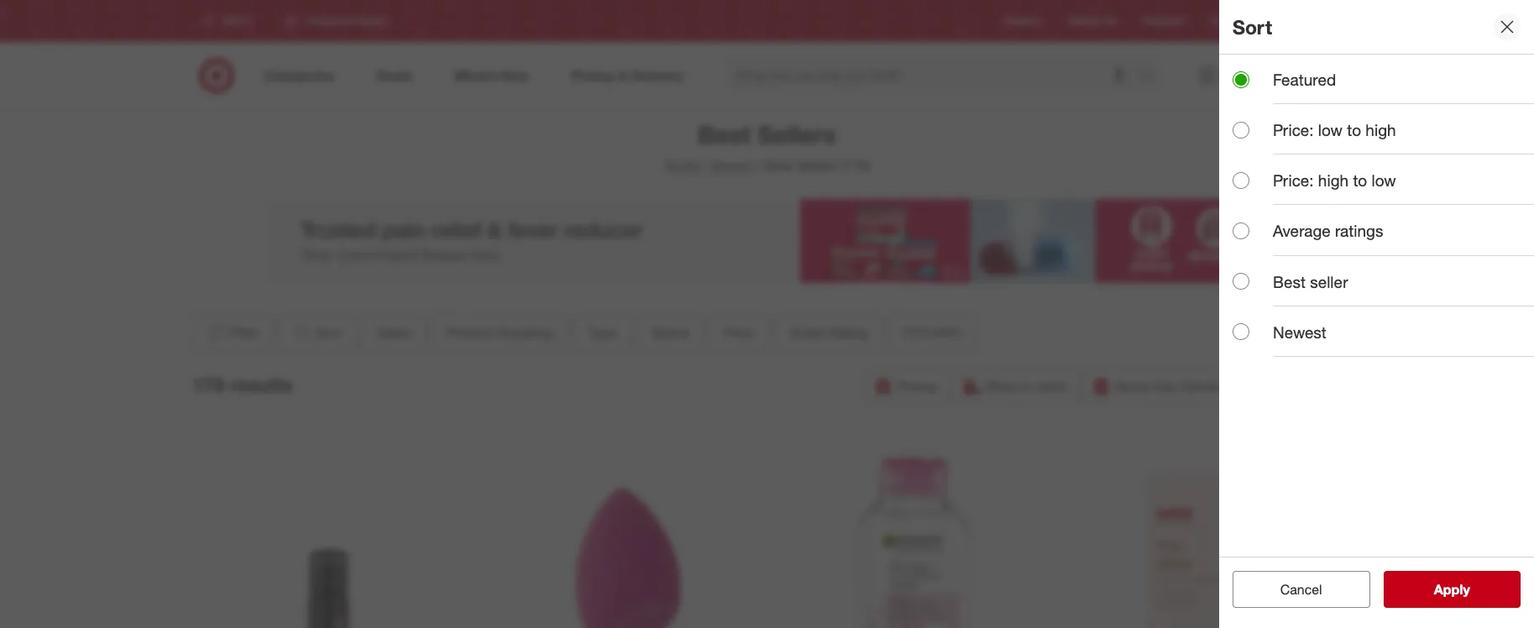 Task type: locate. For each thing, give the bounding box(es) containing it.
best for sellers
[[698, 119, 751, 149]]

best right beauty link
[[765, 157, 793, 174]]

0 vertical spatial sort
[[1233, 15, 1272, 38]]

high up price: high to low
[[1366, 120, 1396, 140]]

fpo/apo
[[903, 324, 961, 341]]

low up ratings
[[1372, 171, 1396, 190]]

to up price: high to low
[[1347, 120, 1361, 140]]

high
[[1366, 120, 1396, 140], [1318, 171, 1349, 190]]

sellers
[[757, 119, 836, 149], [796, 157, 837, 174]]

0 horizontal spatial /
[[704, 157, 708, 174]]

2 price: from the top
[[1273, 171, 1314, 190]]

e.l.f. total face sponge image
[[491, 441, 750, 628], [491, 441, 750, 628]]

beauty
[[712, 157, 754, 174]]

None radio
[[1233, 71, 1249, 88], [1233, 172, 1249, 189], [1233, 71, 1249, 88], [1233, 172, 1249, 189]]

weekly
[[1069, 15, 1101, 27]]

target left beauty link
[[664, 157, 700, 174]]

1 vertical spatial high
[[1318, 171, 1349, 190]]

2 horizontal spatial best
[[1273, 272, 1306, 291]]

/
[[704, 157, 708, 174], [757, 157, 762, 174]]

1 horizontal spatial sort
[[1233, 15, 1272, 38]]

best up beauty link
[[698, 119, 751, 149]]

price: down featured
[[1273, 120, 1314, 140]]

176 results
[[193, 373, 293, 396]]

guest rating button
[[775, 314, 882, 351]]

176
[[193, 373, 225, 396]]

product
[[445, 324, 493, 341]]

filter button
[[193, 314, 271, 351]]

seller
[[1310, 272, 1348, 291]]

low up price: high to low
[[1318, 120, 1343, 140]]

1 price: from the top
[[1273, 120, 1314, 140]]

best
[[698, 119, 751, 149], [765, 157, 793, 174], [1273, 272, 1306, 291]]

1 horizontal spatial high
[[1366, 120, 1396, 140]]

None radio
[[1233, 122, 1249, 138], [1233, 223, 1249, 239], [1233, 273, 1249, 290], [1233, 324, 1249, 340], [1233, 122, 1249, 138], [1233, 223, 1249, 239], [1233, 273, 1249, 290], [1233, 324, 1249, 340]]

1 vertical spatial target
[[664, 157, 700, 174]]

cancel
[[1280, 581, 1322, 598]]

/ right beauty link
[[757, 157, 762, 174]]

to
[[1347, 120, 1361, 140], [1353, 171, 1367, 190]]

beauty link
[[712, 157, 754, 174]]

search button
[[1131, 57, 1171, 97]]

price:
[[1273, 120, 1314, 140], [1273, 171, 1314, 190]]

sort dialog
[[1219, 0, 1534, 628]]

to for high
[[1347, 120, 1361, 140]]

search
[[1131, 69, 1171, 85]]

brand button
[[637, 314, 702, 351]]

in
[[1022, 378, 1032, 395]]

garnier skinactive micellar cleansing water all-in-1 makeup remover & cleanser image
[[783, 441, 1042, 628], [783, 441, 1042, 628]]

0 vertical spatial price:
[[1273, 120, 1314, 140]]

shop
[[986, 378, 1018, 395]]

to up ratings
[[1353, 171, 1367, 190]]

pickup button
[[866, 368, 948, 405]]

high down price: low to high
[[1318, 171, 1349, 190]]

weekly ad
[[1069, 15, 1117, 27]]

deals button
[[362, 314, 425, 351]]

1 horizontal spatial /
[[757, 157, 762, 174]]

registry
[[1005, 15, 1042, 27]]

0 horizontal spatial target
[[664, 157, 700, 174]]

1 horizontal spatial best
[[765, 157, 793, 174]]

0 horizontal spatial sort
[[315, 324, 341, 341]]

low
[[1318, 120, 1343, 140], [1372, 171, 1396, 190]]

redcard
[[1143, 15, 1184, 27]]

price
[[723, 324, 754, 341]]

newest
[[1273, 322, 1327, 342]]

price button
[[709, 314, 768, 351]]

filter
[[229, 324, 258, 341]]

0 vertical spatial best
[[698, 119, 751, 149]]

1 vertical spatial to
[[1353, 171, 1367, 190]]

2 vertical spatial best
[[1273, 272, 1306, 291]]

best left seller
[[1273, 272, 1306, 291]]

best seller
[[1273, 272, 1348, 291]]

grouping
[[497, 324, 553, 341]]

0 vertical spatial high
[[1366, 120, 1396, 140]]

0 horizontal spatial best
[[698, 119, 751, 149]]

1 vertical spatial price:
[[1273, 171, 1314, 190]]

0 horizontal spatial low
[[1318, 120, 1343, 140]]

best inside sort dialog
[[1273, 272, 1306, 291]]

type button
[[574, 314, 631, 351]]

0 vertical spatial target
[[1210, 15, 1238, 27]]

/ right target link
[[704, 157, 708, 174]]

featured
[[1273, 70, 1336, 89]]

target left circle
[[1210, 15, 1238, 27]]

average
[[1273, 221, 1331, 241]]

ratings
[[1335, 221, 1383, 241]]

0 vertical spatial to
[[1347, 120, 1361, 140]]

1 vertical spatial low
[[1372, 171, 1396, 190]]

sort
[[1233, 15, 1272, 38], [315, 324, 341, 341]]

1 vertical spatial sort
[[315, 324, 341, 341]]

1 horizontal spatial low
[[1372, 171, 1396, 190]]

brand
[[652, 324, 688, 341]]

ad
[[1104, 15, 1117, 27]]

advertisement region
[[263, 199, 1271, 283]]

love wellness the killer boric acid suppositories - 14ct image
[[1076, 441, 1335, 628], [1076, 441, 1335, 628]]

kristin ess style reviving dry shampoo with vitamin c for oily hair image
[[199, 441, 458, 628], [199, 441, 458, 628]]

same day delivery
[[1115, 378, 1229, 395]]

target
[[1210, 15, 1238, 27], [664, 157, 700, 174]]

price: up average
[[1273, 171, 1314, 190]]

same
[[1115, 378, 1150, 395]]



Task type: describe. For each thing, give the bounding box(es) containing it.
redcard link
[[1143, 14, 1184, 28]]

store
[[1036, 378, 1066, 395]]

rating
[[829, 324, 868, 341]]

product grouping
[[445, 324, 553, 341]]

target circle
[[1210, 15, 1267, 27]]

sort inside dialog
[[1233, 15, 1272, 38]]

day
[[1153, 378, 1176, 395]]

pickup
[[897, 378, 937, 395]]

to for low
[[1353, 171, 1367, 190]]

best for seller
[[1273, 272, 1306, 291]]

sort inside button
[[315, 324, 341, 341]]

weekly ad link
[[1069, 14, 1117, 28]]

shop in store
[[986, 378, 1066, 395]]

(176)
[[841, 157, 871, 174]]

guest rating
[[789, 324, 868, 341]]

results
[[230, 373, 293, 396]]

same day delivery button
[[1084, 368, 1239, 405]]

sort button
[[278, 314, 355, 351]]

1 horizontal spatial target
[[1210, 15, 1238, 27]]

sponsored
[[1221, 284, 1271, 296]]

average ratings
[[1273, 221, 1383, 241]]

shop in store button
[[955, 368, 1077, 405]]

guest
[[789, 324, 825, 341]]

price: for price: low to high
[[1273, 120, 1314, 140]]

apply button
[[1383, 571, 1521, 608]]

price: high to low
[[1273, 171, 1396, 190]]

fpo/apo button
[[889, 314, 976, 351]]

0 vertical spatial sellers
[[757, 119, 836, 149]]

2 / from the left
[[757, 157, 762, 174]]

best sellers target / beauty / best sellers (176)
[[664, 119, 871, 174]]

cancel button
[[1233, 571, 1370, 608]]

apply
[[1434, 581, 1470, 598]]

product grouping button
[[431, 314, 567, 351]]

1 vertical spatial best
[[765, 157, 793, 174]]

What can we help you find? suggestions appear below search field
[[724, 57, 1142, 94]]

0 vertical spatial low
[[1318, 120, 1343, 140]]

type
[[588, 324, 616, 341]]

target circle link
[[1210, 14, 1267, 28]]

target inside best sellers target / beauty / best sellers (176)
[[664, 157, 700, 174]]

deals
[[376, 324, 410, 341]]

circle
[[1241, 15, 1267, 27]]

price: for price: high to low
[[1273, 171, 1314, 190]]

target link
[[664, 157, 700, 174]]

0 horizontal spatial high
[[1318, 171, 1349, 190]]

price: low to high
[[1273, 120, 1396, 140]]

delivery
[[1180, 378, 1229, 395]]

1 / from the left
[[704, 157, 708, 174]]

registry link
[[1005, 14, 1042, 28]]

1 vertical spatial sellers
[[796, 157, 837, 174]]



Task type: vqa. For each thing, say whether or not it's contained in the screenshot.
the leftmost "NORTH"
no



